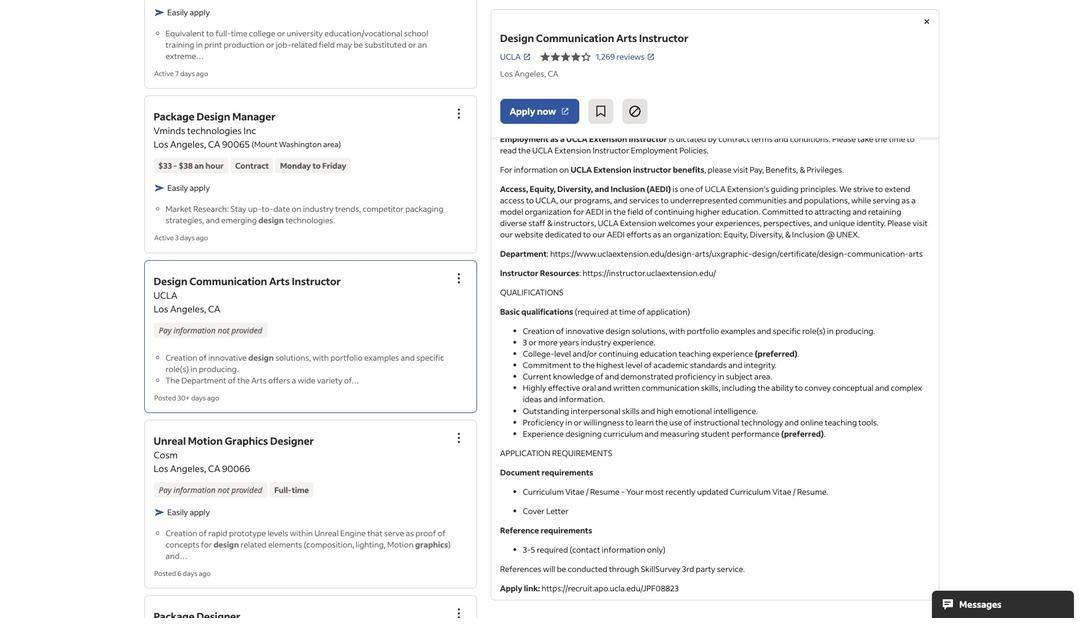 Task type: vqa. For each thing, say whether or not it's contained in the screenshot.
EASILY to the middle
yes



Task type: locate. For each thing, give the bounding box(es) containing it.
cosm
[[154, 449, 178, 461]]

1 horizontal spatial motion
[[387, 539, 414, 550]]

design down rapid
[[214, 539, 239, 550]]

0 horizontal spatial be
[[354, 39, 363, 50]]

employment up read
[[500, 134, 549, 144]]

or down school
[[408, 39, 416, 50]]

0 horizontal spatial innovative
[[208, 352, 247, 363]]

2 vertical spatial a
[[292, 375, 296, 386]]

0 vertical spatial continuing
[[655, 206, 695, 217]]

solutions, inside solutions, with portfolio examples and specific role(s) in producing.
[[276, 352, 311, 363]]

job actions for unreal motion graphics designer is collapsed image
[[452, 431, 466, 445]]

tools.
[[859, 417, 879, 428]]

the down area. at the bottom right of the page
[[758, 383, 770, 394]]

equity,
[[530, 184, 556, 194], [724, 229, 749, 240]]

a left the wide on the left bottom of page
[[292, 375, 296, 386]]

efforts
[[627, 229, 652, 240]]

ucla,
[[536, 195, 559, 206]]

time
[[231, 28, 248, 39], [889, 134, 906, 144], [620, 307, 636, 317], [292, 485, 309, 495]]

0 horizontal spatial please
[[833, 134, 856, 144]]

1 vitae from the left
[[566, 486, 585, 497]]

education.
[[722, 206, 761, 217]]

1 vertical spatial department
[[181, 375, 226, 386]]

ca down design communication arts instructor button
[[208, 303, 220, 315]]

please inside is one of ucla extension's guiding principles. we strive to extend access to ucla, our programs, and services to underrepresented communities and populations, while serving as a model organization for aedi in the field of continuing higher education. committed to attracting and retaining diverse staff & instructors, ucla extension welcomes your experiences, perspectives, and unique identity. please visit our website dedicated to our aedi efforts as an organization: equity, diversity, & inclusion @ unex.
[[888, 218, 912, 229]]

(
[[252, 139, 254, 149]]

is inside is one of ucla extension's guiding principles. we strive to extend access to ucla, our programs, and services to underrepresented communities and populations, while serving as a model organization for aedi in the field of continuing higher education. committed to attracting and retaining diverse staff & instructors, ucla extension welcomes your experiences, perspectives, and unique identity. please visit our website dedicated to our aedi efforts as an organization: equity, diversity, & inclusion @ unex.
[[673, 184, 679, 194]]

1 vertical spatial requirements
[[541, 525, 593, 536]]

0 vertical spatial arts
[[617, 31, 637, 45]]

1 horizontal spatial aedi
[[607, 229, 625, 240]]

job actions for package design manager is collapsed image
[[452, 107, 466, 121]]

curriculum up cover letter
[[523, 486, 564, 497]]

as inside 'creation of rapid prototype levels within unreal engine that serve as proof of concepts for'
[[406, 528, 414, 539]]

production
[[224, 39, 265, 50]]

2 posted from the top
[[154, 569, 176, 578]]

conducted
[[568, 564, 608, 574]]

3 easily from the top
[[167, 507, 188, 518]]

for inside is one of ucla extension's guiding principles. we strive to extend access to ucla, our programs, and services to underrepresented communities and populations, while serving as a model organization for aedi in the field of continuing higher education. committed to attracting and retaining diverse staff & instructors, ucla extension welcomes your experiences, perspectives, and unique identity. please visit our website dedicated to our aedi efforts as an organization: equity, diversity, & inclusion @ unex.
[[574, 206, 585, 217]]

1 vertical spatial arts
[[269, 274, 290, 288]]

/ left resume.
[[793, 486, 796, 497]]

0 horizontal spatial producing.
[[199, 363, 239, 374]]

party
[[696, 564, 716, 574]]

academic
[[654, 360, 689, 371]]

posted for design
[[154, 394, 176, 402]]

30+
[[178, 394, 190, 402]]

experience
[[523, 428, 564, 439]]

an inside is one of ucla extension's guiding principles. we strive to extend access to ucla, our programs, and services to underrepresented communities and populations, while serving as a model organization for aedi in the field of continuing higher education. committed to attracting and retaining diverse staff & instructors, ucla extension welcomes your experiences, perspectives, and unique identity. please visit our website dedicated to our aedi efforts as an organization: equity, diversity, & inclusion @ unex.
[[663, 229, 672, 240]]

2 horizontal spatial design
[[500, 31, 534, 45]]

arts for design communication arts instructor ucla los angeles, ca
[[269, 274, 290, 288]]

2 provided from the top
[[232, 485, 262, 495]]

job actions for package designer is collapsed image
[[452, 607, 466, 618]]

1 vertical spatial solutions,
[[276, 352, 311, 363]]

qualifications
[[500, 287, 564, 298]]

and inside solutions, with portfolio examples and specific role(s) in producing.
[[401, 352, 415, 363]]

design inside design communication arts instructor ucla los angeles, ca
[[154, 274, 187, 288]]

aedi down programs,
[[586, 206, 604, 217]]

1 apply from the top
[[190, 7, 210, 18]]

of up years
[[556, 326, 564, 337]]

2 horizontal spatial a
[[912, 195, 916, 206]]

1 vertical spatial on
[[292, 204, 302, 214]]

website
[[515, 229, 544, 240]]

1 horizontal spatial please
[[888, 218, 912, 229]]

innovative up the department of the arts offers a wide variety of…
[[208, 352, 247, 363]]

apply up rapid
[[190, 507, 210, 518]]

1 vertical spatial for
[[201, 539, 212, 550]]

vminds
[[154, 125, 186, 137]]

portfolio inside solutions, with portfolio examples and specific role(s) in producing.
[[331, 352, 363, 363]]

ucla inside is dictated by contract terms and conditions. please take the time to read the ucla extension instructor employment policies.
[[533, 145, 553, 156]]

continuing up welcomes
[[655, 206, 695, 217]]

1 horizontal spatial visit
[[913, 218, 928, 229]]

of down the creation of innovative design
[[228, 375, 236, 386]]

1 vertical spatial continuing
[[599, 349, 639, 359]]

requirements for reference requirements
[[541, 525, 593, 536]]

1 horizontal spatial industry
[[581, 337, 612, 348]]

visit up arts
[[913, 218, 928, 229]]

creation up "the"
[[166, 352, 197, 363]]

1 pay from the top
[[159, 325, 172, 336]]

extension inside is dictated by contract terms and conditions. please take the time to read the ucla extension instructor employment policies.
[[555, 145, 591, 156]]

diverse
[[500, 218, 527, 229]]

apply now
[[510, 105, 556, 117]]

1 horizontal spatial related
[[291, 39, 317, 50]]

requirements down application requirements
[[542, 467, 594, 478]]

1 posted from the top
[[154, 394, 176, 402]]

1 vertical spatial easily
[[167, 183, 188, 193]]

0 horizontal spatial aedi
[[586, 206, 604, 217]]

market research: stay up-to-date on industry trends, competitor packaging strategies, and emerging
[[166, 204, 444, 226]]

ca down technologies
[[208, 138, 220, 150]]

0 vertical spatial 3
[[175, 234, 179, 242]]

design up technologies
[[197, 110, 230, 124]]

conceptual
[[833, 383, 874, 394]]

serving
[[873, 195, 901, 206]]

our down diverse
[[500, 229, 513, 240]]

1 horizontal spatial arts
[[269, 274, 290, 288]]

) inside package design manager vminds technologies inc los angeles, ca 90065 ( mount washington area )
[[339, 139, 341, 149]]

pay for unreal motion graphics designer
[[159, 485, 172, 495]]

1 horizontal spatial a
[[561, 134, 565, 144]]

designing
[[566, 428, 602, 439]]

instructor inside is dictated by contract terms and conditions. please take the time to read the ucla extension instructor employment policies.
[[593, 145, 630, 156]]

for up instructors,
[[574, 206, 585, 217]]

0 vertical spatial on
[[560, 164, 569, 175]]

apply inside popup button
[[510, 105, 536, 117]]

extension down employment as a ucla extension instructor
[[555, 145, 591, 156]]

1 horizontal spatial department
[[500, 249, 547, 259]]

0 horizontal spatial an
[[194, 161, 204, 171]]

4.2 out of 5 stars image
[[540, 50, 592, 64]]

0 vertical spatial diversity,
[[558, 184, 593, 194]]

2 active from the top
[[154, 234, 174, 242]]

1 horizontal spatial our
[[560, 195, 573, 206]]

time inside the equivalent to full-time college or university education/vocational school training in print production or job-related field may be substituted or an extreme…
[[231, 28, 248, 39]]

3 apply from the top
[[190, 507, 210, 518]]

our
[[560, 195, 573, 206], [500, 229, 513, 240], [593, 229, 606, 240]]

letter
[[547, 506, 569, 516]]

save this job image
[[594, 105, 608, 118]]

to up knowledge
[[573, 360, 581, 371]]

level up demonstrated
[[626, 360, 643, 371]]

dictated
[[676, 134, 707, 144]]

0 horizontal spatial curriculum
[[523, 486, 564, 497]]

1 / from the left
[[586, 486, 589, 497]]

0 horizontal spatial a
[[292, 375, 296, 386]]

1 vertical spatial not
[[218, 485, 230, 495]]

arts inside design communication arts instructor ucla los angeles, ca
[[269, 274, 290, 288]]

0 vertical spatial provided
[[232, 325, 262, 336]]

1 horizontal spatial examples
[[721, 326, 756, 337]]

2 apply from the top
[[190, 183, 210, 193]]

unreal motion graphics designer button
[[154, 434, 314, 448]]

1 vertical spatial easily apply
[[167, 183, 210, 193]]

1 vertical spatial motion
[[387, 539, 414, 550]]

1 horizontal spatial vitae
[[773, 486, 792, 497]]

active down strategies,
[[154, 234, 174, 242]]

diversity,
[[558, 184, 593, 194], [750, 229, 784, 240]]

please inside is dictated by contract terms and conditions. please take the time to read the ucla extension instructor employment policies.
[[833, 134, 856, 144]]

0 horizontal spatial vitae
[[566, 486, 585, 497]]

5
[[531, 544, 535, 555]]

1 horizontal spatial unreal
[[315, 528, 339, 539]]

1 vertical spatial is
[[673, 184, 679, 194]]

extension up efforts
[[620, 218, 657, 229]]

with up variety
[[313, 352, 329, 363]]

messages button
[[933, 591, 1075, 618]]

role(s) inside solutions, with portfolio examples and specific role(s) in producing.
[[166, 363, 189, 374]]

graphics
[[415, 539, 448, 550]]

to right take
[[907, 134, 915, 144]]

within
[[290, 528, 313, 539]]

1 horizontal spatial equity,
[[724, 229, 749, 240]]

requirements down letter
[[541, 525, 593, 536]]

0 horizontal spatial role(s)
[[166, 363, 189, 374]]

on up access, equity, diversity, and inclusion (aedi)
[[560, 164, 569, 175]]

creation inside creation of innovative design solutions, with portfolio examples and specific role(s) in producing. 3 or more years industry experience. college-level and/or continuing education teaching experience (preferred) . commitment to the highest level of academic standards and integrity. current knowledge of and demonstrated proficiency in subject area. highly effective oral and written communication skills, including the ability to convey conceptual and complex ideas and information. outstanding interpersonal skills and high emotional intelligence. proficiency in or willingness to learn the use of instructional technology and online teaching tools. experience designing curriculum and measuring student performance (preferred) .
[[523, 326, 555, 337]]

of right use
[[684, 417, 692, 428]]

equity, up ucla,
[[530, 184, 556, 194]]

in inside solutions, with portfolio examples and specific role(s) in producing.
[[191, 363, 197, 374]]

3 up college-
[[523, 337, 527, 348]]

2 vertical spatial &
[[786, 229, 791, 240]]

communication inside design communication arts instructor ucla los angeles, ca
[[189, 274, 267, 288]]

2 vertical spatial easily apply
[[167, 507, 210, 518]]

be inside the equivalent to full-time college or university education/vocational school training in print production or job-related field may be substituted or an extreme…
[[354, 39, 363, 50]]

- right "$33"
[[174, 161, 177, 171]]

perspectives,
[[764, 218, 813, 229]]

vitae left resume.
[[773, 486, 792, 497]]

creation up more
[[523, 326, 555, 337]]

with down application)
[[669, 326, 686, 337]]

level
[[555, 349, 571, 359], [626, 360, 643, 371]]

2 pay information not provided from the top
[[159, 485, 262, 495]]

0 vertical spatial design
[[500, 31, 534, 45]]

0 horizontal spatial continuing
[[599, 349, 639, 359]]

print
[[204, 39, 222, 50]]

is
[[669, 134, 675, 144], [673, 184, 679, 194]]

is left one
[[673, 184, 679, 194]]

a right serving
[[912, 195, 916, 206]]

1 horizontal spatial .
[[824, 428, 826, 439]]

information down cosm
[[174, 485, 216, 495]]

0 vertical spatial motion
[[188, 434, 223, 448]]

to left friday
[[313, 161, 321, 171]]

skillsurvey
[[641, 564, 681, 574]]

a down apply now popup button
[[561, 134, 565, 144]]

continuing up highest in the bottom right of the page
[[599, 349, 639, 359]]

apply now button
[[500, 99, 580, 124]]

2 pay from the top
[[159, 485, 172, 495]]

vitae up letter
[[566, 486, 585, 497]]

visit inside is one of ucla extension's guiding principles. we strive to extend access to ucla, our programs, and services to underrepresented communities and populations, while serving as a model organization for aedi in the field of continuing higher education. committed to attracting and retaining diverse staff & instructors, ucla extension welcomes your experiences, perspectives, and unique identity. please visit our website dedicated to our aedi efforts as an organization: equity, diversity, & inclusion @ unex.
[[913, 218, 928, 229]]

pay information not provided up the creation of innovative design
[[159, 325, 262, 336]]

access,
[[500, 184, 528, 194]]

angeles, inside design communication arts instructor ucla los angeles, ca
[[170, 303, 206, 315]]

and
[[775, 134, 789, 144], [595, 184, 609, 194], [614, 195, 628, 206], [789, 195, 803, 206], [853, 206, 867, 217], [206, 215, 220, 226], [814, 218, 828, 229], [758, 326, 772, 337], [401, 352, 415, 363], [729, 360, 743, 371], [605, 371, 619, 382], [598, 383, 612, 394], [876, 383, 890, 394], [544, 394, 558, 405], [642, 405, 656, 416], [785, 417, 799, 428], [645, 428, 659, 439]]

2 easily apply from the top
[[167, 183, 210, 193]]

easily up market
[[167, 183, 188, 193]]

easily for unreal
[[167, 507, 188, 518]]

ucla link
[[500, 51, 531, 63]]

equity, down experiences,
[[724, 229, 749, 240]]

1 pay information not provided from the top
[[159, 325, 262, 336]]

1 vertical spatial employment
[[631, 145, 678, 156]]

1 vertical spatial :
[[579, 268, 581, 279]]

1 not from the top
[[218, 325, 230, 336]]

1 horizontal spatial inclusion
[[793, 229, 826, 240]]

days right 30+
[[191, 394, 206, 402]]

full-time
[[274, 485, 309, 495]]

1 vertical spatial please
[[888, 218, 912, 229]]

1 vertical spatial with
[[313, 352, 329, 363]]

1 horizontal spatial design
[[197, 110, 230, 124]]

) and…
[[166, 539, 451, 561]]

1 vertical spatial visit
[[913, 218, 928, 229]]

apply
[[510, 105, 536, 117], [500, 583, 523, 594]]

teaching
[[679, 349, 711, 359], [825, 417, 858, 428]]

years
[[560, 337, 579, 348]]

1 vertical spatial 3
[[523, 337, 527, 348]]

provided for arts
[[232, 325, 262, 336]]

for down rapid
[[201, 539, 212, 550]]

1 vertical spatial producing.
[[199, 363, 239, 374]]

1 vertical spatial (preferred)
[[782, 428, 824, 439]]

1 vertical spatial examples
[[364, 352, 399, 363]]

requirements
[[542, 467, 594, 478], [541, 525, 593, 536]]

easily apply down $33 - $38 an hour
[[167, 183, 210, 193]]

area
[[323, 139, 339, 149]]

curriculum vitae / resume - your most recently updated curriculum vitae / resume.
[[523, 486, 829, 497]]

not for motion
[[218, 485, 230, 495]]

take
[[858, 134, 874, 144]]

0 vertical spatial with
[[669, 326, 686, 337]]

1 horizontal spatial portfolio
[[687, 326, 720, 337]]

0 vertical spatial unreal
[[154, 434, 186, 448]]

ca left '90066'
[[208, 462, 220, 474]]

days for design
[[180, 234, 195, 242]]

inclusion inside is one of ucla extension's guiding principles. we strive to extend access to ucla, our programs, and services to underrepresented communities and populations, while serving as a model organization for aedi in the field of continuing higher education. committed to attracting and retaining diverse staff & instructors, ucla extension welcomes your experiences, perspectives, and unique identity. please visit our website dedicated to our aedi efforts as an organization: equity, diversity, & inclusion @ unex.
[[793, 229, 826, 240]]

instructional
[[694, 417, 740, 428]]

employment up instructor at the right of page
[[631, 145, 678, 156]]

) inside ) and…
[[448, 539, 451, 550]]

not for communication
[[218, 325, 230, 336]]

producing. inside solutions, with portfolio examples and specific role(s) in producing.
[[199, 363, 239, 374]]

recently
[[666, 486, 696, 497]]

communication
[[642, 383, 700, 394]]

not down '90066'
[[218, 485, 230, 495]]

the
[[876, 134, 888, 144], [519, 145, 531, 156], [614, 206, 626, 217], [583, 360, 595, 371], [238, 375, 250, 386], [758, 383, 770, 394], [656, 417, 668, 428]]

0 vertical spatial not
[[218, 325, 230, 336]]

portfolio up the of…
[[331, 352, 363, 363]]

& down organization
[[547, 218, 553, 229]]

1 horizontal spatial /
[[793, 486, 796, 497]]

on inside market research: stay up-to-date on industry trends, competitor packaging strategies, and emerging
[[292, 204, 302, 214]]

ca inside unreal motion graphics designer cosm los angeles, ca 90066
[[208, 462, 220, 474]]

is inside is dictated by contract terms and conditions. please take the time to read the ucla extension instructor employment policies.
[[669, 134, 675, 144]]

apply for motion
[[190, 507, 210, 518]]

in inside the equivalent to full-time college or university education/vocational school training in print production or job-related field may be substituted or an extreme…
[[196, 39, 203, 50]]

design down at
[[606, 326, 631, 337]]

time up within
[[292, 485, 309, 495]]

monday to friday
[[280, 161, 347, 171]]

examples inside solutions, with portfolio examples and specific role(s) in producing.
[[364, 352, 399, 363]]

information
[[514, 164, 558, 175], [174, 325, 216, 336], [174, 485, 216, 495], [602, 544, 646, 555]]

1 vertical spatial specific
[[417, 352, 444, 363]]

effective
[[548, 383, 581, 394]]

0 horizontal spatial visit
[[734, 164, 749, 175]]

diversity, up programs,
[[558, 184, 593, 194]]

-
[[174, 161, 177, 171], [622, 486, 625, 497]]

inclusion up design/certificate/design-
[[793, 229, 826, 240]]

diversity, down perspectives,
[[750, 229, 784, 240]]

on up design technologies.
[[292, 204, 302, 214]]

1 vertical spatial industry
[[581, 337, 612, 348]]

specific inside creation of innovative design solutions, with portfolio examples and specific role(s) in producing. 3 or more years industry experience. college-level and/or continuing education teaching experience (preferred) . commitment to the highest level of academic standards and integrity. current knowledge of and demonstrated proficiency in subject area. highly effective oral and written communication skills, including the ability to convey conceptual and complex ideas and information. outstanding interpersonal skills and high emotional intelligence. proficiency in or willingness to learn the use of instructional technology and online teaching tools. experience designing curriculum and measuring student performance (preferred) .
[[773, 326, 801, 337]]

1 vertical spatial communication
[[189, 274, 267, 288]]

technologies.
[[286, 215, 335, 226]]

aedi up https://www.uclaextension.edu/design-
[[607, 229, 625, 240]]

as right serve
[[406, 528, 414, 539]]

: up resources
[[547, 249, 549, 259]]

solutions, inside creation of innovative design solutions, with portfolio examples and specific role(s) in producing. 3 or more years industry experience. college-level and/or continuing education teaching experience (preferred) . commitment to the highest level of academic standards and integrity. current knowledge of and demonstrated proficiency in subject area. highly effective oral and written communication skills, including the ability to convey conceptual and complex ideas and information. outstanding interpersonal skills and high emotional intelligence. proficiency in or willingness to learn the use of instructional technology and online teaching tools. experience designing curriculum and measuring student performance (preferred) .
[[632, 326, 668, 337]]

0 horizontal spatial on
[[292, 204, 302, 214]]

design technologies.
[[259, 215, 335, 226]]

requirements for document requirements
[[542, 467, 594, 478]]

of down services on the right top of page
[[645, 206, 653, 217]]

0 vertical spatial .
[[798, 349, 800, 359]]

teaching up standards
[[679, 349, 711, 359]]

creation of rapid prototype levels within unreal engine that serve as proof of concepts for
[[166, 528, 446, 550]]

welcomes
[[659, 218, 696, 229]]

an down school
[[418, 39, 427, 50]]

role(s)
[[803, 326, 826, 337], [166, 363, 189, 374]]

easily apply up concepts
[[167, 507, 210, 518]]

motion down serve
[[387, 539, 414, 550]]

our right ucla,
[[560, 195, 573, 206]]

0 horizontal spatial &
[[547, 218, 553, 229]]

model
[[500, 206, 524, 217]]

instructor inside design communication arts instructor ucla los angeles, ca
[[292, 274, 341, 288]]

0 horizontal spatial department
[[181, 375, 226, 386]]

1 horizontal spatial field
[[628, 206, 644, 217]]

please down retaining
[[888, 218, 912, 229]]

strive
[[854, 184, 874, 194]]

be down education/vocational
[[354, 39, 363, 50]]

0 vertical spatial creation
[[523, 326, 555, 337]]

3 easily apply from the top
[[167, 507, 210, 518]]

industry
[[303, 204, 334, 214], [581, 337, 612, 348]]

0 vertical spatial apply
[[510, 105, 536, 117]]

innovative for creation of innovative design
[[208, 352, 247, 363]]

2 not from the top
[[218, 485, 230, 495]]

provided down design communication arts instructor ucla los angeles, ca
[[232, 325, 262, 336]]

communication for design communication arts instructor ucla los angeles, ca
[[189, 274, 267, 288]]

0 horizontal spatial level
[[555, 349, 571, 359]]

1 horizontal spatial role(s)
[[803, 326, 826, 337]]

the department of the arts offers a wide variety of…
[[166, 375, 359, 386]]

performance
[[732, 428, 780, 439]]

job actions for design communication arts instructor is collapsed image
[[452, 271, 466, 285]]

emotional
[[675, 405, 712, 416]]

easily
[[167, 7, 188, 18], [167, 183, 188, 193], [167, 507, 188, 518]]

1 vertical spatial equity,
[[724, 229, 749, 240]]

instructor
[[639, 31, 689, 45], [629, 134, 667, 144], [593, 145, 630, 156], [500, 268, 539, 279], [292, 274, 341, 288]]

department up posted 30+ days ago
[[181, 375, 226, 386]]

0 horizontal spatial .
[[798, 349, 800, 359]]

0 vertical spatial equity,
[[530, 184, 556, 194]]

2 easily from the top
[[167, 183, 188, 193]]

0 vertical spatial please
[[833, 134, 856, 144]]

1 active from the top
[[154, 69, 174, 78]]

1 horizontal spatial solutions,
[[632, 326, 668, 337]]

ago for communication
[[207, 394, 219, 402]]

designer
[[270, 434, 314, 448]]

staff
[[529, 218, 546, 229]]

unreal up cosm
[[154, 434, 186, 448]]

0 vertical spatial easily apply
[[167, 7, 210, 18]]

posted
[[154, 394, 176, 402], [154, 569, 176, 578]]

1,269 reviews link
[[596, 51, 655, 62]]

on
[[560, 164, 569, 175], [292, 204, 302, 214]]

- left the your
[[622, 486, 625, 497]]

apply left link:
[[500, 583, 523, 594]]

services
[[630, 195, 660, 206]]

instructors,
[[554, 218, 596, 229]]

2 vitae from the left
[[773, 486, 792, 497]]

0 vertical spatial communication
[[536, 31, 615, 45]]

department
[[500, 249, 547, 259], [181, 375, 226, 386]]

solutions, up the wide on the left bottom of page
[[276, 352, 311, 363]]

1 horizontal spatial producing.
[[836, 326, 876, 337]]

creation inside 'creation of rapid prototype levels within unreal engine that serve as proof of concepts for'
[[166, 528, 197, 539]]

1 horizontal spatial &
[[786, 229, 791, 240]]

the down high
[[656, 417, 668, 428]]

to right ability
[[796, 383, 803, 394]]

commitment
[[523, 360, 572, 371]]

for
[[500, 164, 513, 175]]

to
[[206, 28, 214, 39], [907, 134, 915, 144], [313, 161, 321, 171], [876, 184, 884, 194], [526, 195, 534, 206], [661, 195, 669, 206], [806, 206, 814, 217], [583, 229, 591, 240], [573, 360, 581, 371], [796, 383, 803, 394], [626, 417, 634, 428]]

3 down strategies,
[[175, 234, 179, 242]]

portfolio inside creation of innovative design solutions, with portfolio examples and specific role(s) in producing. 3 or more years industry experience. college-level and/or continuing education teaching experience (preferred) . commitment to the highest level of academic standards and integrity. current knowledge of and demonstrated proficiency in subject area. highly effective oral and written communication skills, including the ability to convey conceptual and complex ideas and information. outstanding interpersonal skills and high emotional intelligence. proficiency in or willingness to learn the use of instructional technology and online teaching tools. experience designing curriculum and measuring student performance (preferred) .
[[687, 326, 720, 337]]

apply for apply link: https://recruit.apo.ucla.edu/jpf08823
[[500, 583, 523, 594]]

innovative inside creation of innovative design solutions, with portfolio examples and specific role(s) in producing. 3 or more years industry experience. college-level and/or continuing education teaching experience (preferred) . commitment to the highest level of academic standards and integrity. current knowledge of and demonstrated proficiency in subject area. highly effective oral and written communication skills, including the ability to convey conceptual and complex ideas and information. outstanding interpersonal skills and high emotional intelligence. proficiency in or willingness to learn the use of instructional technology and online teaching tools. experience designing curriculum and measuring student performance (preferred) .
[[566, 326, 604, 337]]

an inside the equivalent to full-time college or university education/vocational school training in print production or job-related field may be substituted or an extreme…
[[418, 39, 427, 50]]

examples inside creation of innovative design solutions, with portfolio examples and specific role(s) in producing. 3 or more years industry experience. college-level and/or continuing education teaching experience (preferred) . commitment to the highest level of academic standards and integrity. current knowledge of and demonstrated proficiency in subject area. highly effective oral and written communication skills, including the ability to convey conceptual and complex ideas and information. outstanding interpersonal skills and high emotional intelligence. proficiency in or willingness to learn the use of instructional technology and online teaching tools. experience designing curriculum and measuring student performance (preferred) .
[[721, 326, 756, 337]]

0 vertical spatial teaching
[[679, 349, 711, 359]]

1 horizontal spatial employment
[[631, 145, 678, 156]]

be right will
[[557, 564, 566, 574]]

extension down save this job icon
[[589, 134, 628, 144]]

creation for creation of innovative design
[[166, 352, 197, 363]]

1 vertical spatial apply
[[190, 183, 210, 193]]

0 vertical spatial producing.
[[836, 326, 876, 337]]

1 horizontal spatial on
[[560, 164, 569, 175]]

angeles, inside package design manager vminds technologies inc los angeles, ca 90065 ( mount washington area )
[[170, 138, 206, 150]]

3-5 required (contact information only)
[[523, 544, 666, 555]]

with inside creation of innovative design solutions, with portfolio examples and specific role(s) in producing. 3 or more years industry experience. college-level and/or continuing education teaching experience (preferred) . commitment to the highest level of academic standards and integrity. current knowledge of and demonstrated proficiency in subject area. highly effective oral and written communication skills, including the ability to convey conceptual and complex ideas and information. outstanding interpersonal skills and high emotional intelligence. proficiency in or willingness to learn the use of instructional technology and online teaching tools. experience designing curriculum and measuring student performance (preferred) .
[[669, 326, 686, 337]]

role(s) inside creation of innovative design solutions, with portfolio examples and specific role(s) in producing. 3 or more years industry experience. college-level and/or continuing education teaching experience (preferred) . commitment to the highest level of academic standards and integrity. current knowledge of and demonstrated proficiency in subject area. highly effective oral and written communication skills, including the ability to convey conceptual and complex ideas and information. outstanding interpersonal skills and high emotional intelligence. proficiency in or willingness to learn the use of instructional technology and online teaching tools. experience designing curriculum and measuring student performance (preferred) .
[[803, 326, 826, 337]]

stay
[[231, 204, 247, 214]]

solutions, with portfolio examples and specific role(s) in producing.
[[166, 352, 444, 374]]

0 vertical spatial examples
[[721, 326, 756, 337]]

https://www.uclaextension.edu/design-
[[550, 249, 695, 259]]

communication for design communication arts instructor
[[536, 31, 615, 45]]

days for communication
[[191, 394, 206, 402]]

0 horizontal spatial :
[[547, 249, 549, 259]]

1 provided from the top
[[232, 325, 262, 336]]

motion inside unreal motion graphics designer cosm los angeles, ca 90066
[[188, 434, 223, 448]]



Task type: describe. For each thing, give the bounding box(es) containing it.
engine
[[340, 528, 366, 539]]

messages
[[960, 598, 1002, 610]]

package
[[154, 110, 195, 124]]

1 easily from the top
[[167, 7, 188, 18]]

knowledge
[[553, 371, 594, 382]]

1 horizontal spatial level
[[626, 360, 643, 371]]

(required
[[575, 307, 609, 317]]

the right read
[[519, 145, 531, 156]]

design inside package design manager vminds technologies inc los angeles, ca 90065 ( mount washington area )
[[197, 110, 230, 124]]

0 vertical spatial (preferred)
[[755, 349, 798, 359]]

levels
[[268, 528, 288, 539]]

industry inside creation of innovative design solutions, with portfolio examples and specific role(s) in producing. 3 or more years industry experience. college-level and/or continuing education teaching experience (preferred) . commitment to the highest level of academic standards and integrity. current knowledge of and demonstrated proficiency in subject area. highly effective oral and written communication skills, including the ability to convey conceptual and complex ideas and information. outstanding interpersonal skills and high emotional intelligence. proficiency in or willingness to learn the use of instructional technology and online teaching tools. experience designing curriculum and measuring student performance (preferred) .
[[581, 337, 612, 348]]

ability
[[772, 383, 794, 394]]

oral
[[582, 383, 596, 394]]

service.
[[717, 564, 745, 574]]

and…
[[166, 551, 188, 561]]

or up college-
[[529, 337, 537, 348]]

pay for design communication arts instructor
[[159, 325, 172, 336]]

of up underrepresented
[[696, 184, 704, 194]]

dedicated
[[545, 229, 582, 240]]

specific inside solutions, with portfolio examples and specific role(s) in producing.
[[417, 352, 444, 363]]

0 horizontal spatial diversity,
[[558, 184, 593, 194]]

industry inside market research: stay up-to-date on industry trends, competitor packaging strategies, and emerging
[[303, 204, 334, 214]]

instructor resources : https://instructor.uclaextension.edu/
[[500, 268, 716, 279]]

education/vocational
[[325, 28, 403, 39]]

easily apply for package
[[167, 183, 210, 193]]

to inside the equivalent to full-time college or university education/vocational school training in print production or job-related field may be substituted or an extreme…
[[206, 28, 214, 39]]

1 curriculum from the left
[[523, 486, 564, 497]]

graphics
[[225, 434, 268, 448]]

design communication arts instructor
[[500, 31, 689, 45]]

read
[[500, 145, 517, 156]]

unreal inside unreal motion graphics designer cosm los angeles, ca 90066
[[154, 434, 186, 448]]

including
[[722, 383, 756, 394]]

your
[[697, 218, 714, 229]]

posted 6 days ago
[[154, 569, 211, 578]]

contract
[[719, 134, 750, 144]]

continuing inside creation of innovative design solutions, with portfolio examples and specific role(s) in producing. 3 or more years industry experience. college-level and/or continuing education teaching experience (preferred) . commitment to the highest level of academic standards and integrity. current knowledge of and demonstrated proficiency in subject area. highly effective oral and written communication skills, including the ability to convey conceptual and complex ideas and information. outstanding interpersonal skills and high emotional intelligence. proficiency in or willingness to learn the use of instructional technology and online teaching tools. experience designing curriculum and measuring student performance (preferred) .
[[599, 349, 639, 359]]

extension inside is one of ucla extension's guiding principles. we strive to extend access to ucla, our programs, and services to underrepresented communities and populations, while serving as a model organization for aedi in the field of continuing higher education. committed to attracting and retaining diverse staff & instructors, ucla extension welcomes your experiences, perspectives, and unique identity. please visit our website dedicated to our aedi efforts as an organization: equity, diversity, & inclusion @ unex.
[[620, 218, 657, 229]]

information up through
[[602, 544, 646, 555]]

1 vertical spatial an
[[194, 161, 204, 171]]

reviews
[[617, 51, 645, 62]]

employment inside is dictated by contract terms and conditions. please take the time to read the ucla extension instructor employment policies.
[[631, 145, 678, 156]]

now
[[537, 105, 556, 117]]

related inside the equivalent to full-time college or university education/vocational school training in print production or job-related field may be substituted or an extreme…
[[291, 39, 317, 50]]

to inside is dictated by contract terms and conditions. please take the time to read the ucla extension instructor employment policies.
[[907, 134, 915, 144]]

information up access,
[[514, 164, 558, 175]]

design for design communication arts instructor ucla los angeles, ca
[[154, 274, 187, 288]]

not interested image
[[628, 105, 642, 118]]

0 vertical spatial :
[[547, 249, 549, 259]]

contract
[[235, 161, 269, 171]]

ca down 4.2 out of 5 stars image
[[548, 68, 559, 79]]

information up the creation of innovative design
[[174, 325, 216, 336]]

ucla inside design communication arts instructor ucla los angeles, ca
[[154, 289, 177, 301]]

1 vertical spatial teaching
[[825, 417, 858, 428]]

a inside is one of ucla extension's guiding principles. we strive to extend access to ucla, our programs, and services to underrepresented communities and populations, while serving as a model organization for aedi in the field of continuing higher education. committed to attracting and retaining diverse staff & instructors, ucla extension welcomes your experiences, perspectives, and unique identity. please visit our website dedicated to our aedi efforts as an organization: equity, diversity, & inclusion @ unex.
[[912, 195, 916, 206]]

to down instructors,
[[583, 229, 591, 240]]

design down to-
[[259, 215, 284, 226]]

(contact
[[570, 544, 601, 555]]

pay information not provided for motion
[[159, 485, 262, 495]]

ca inside package design manager vminds technologies inc los angeles, ca 90065 ( mount washington area )
[[208, 138, 220, 150]]

0 vertical spatial aedi
[[586, 206, 604, 217]]

2 horizontal spatial &
[[800, 164, 805, 175]]

intelligence.
[[714, 405, 758, 416]]

2 horizontal spatial our
[[593, 229, 606, 240]]

please
[[708, 164, 732, 175]]

the
[[166, 375, 180, 386]]

lighting,
[[356, 539, 386, 550]]

training
[[166, 39, 194, 50]]

0 horizontal spatial our
[[500, 229, 513, 240]]

3 inside creation of innovative design solutions, with portfolio examples and specific role(s) in producing. 3 or more years industry experience. college-level and/or continuing education teaching experience (preferred) . commitment to the highest level of academic standards and integrity. current knowledge of and demonstrated proficiency in subject area. highly effective oral and written communication skills, including the ability to convey conceptual and complex ideas and information. outstanding interpersonal skills and high emotional intelligence. proficiency in or willingness to learn the use of instructional technology and online teaching tools. experience designing curriculum and measuring student performance (preferred) .
[[523, 337, 527, 348]]

through
[[609, 564, 640, 574]]

is for one
[[673, 184, 679, 194]]

continuing inside is one of ucla extension's guiding principles. we strive to extend access to ucla, our programs, and services to underrepresented communities and populations, while serving as a model organization for aedi in the field of continuing higher education. committed to attracting and retaining diverse staff & instructors, ucla extension welcomes your experiences, perspectives, and unique identity. please visit our website dedicated to our aedi efforts as an organization: equity, diversity, & inclusion @ unex.
[[655, 206, 695, 217]]

1 easily apply from the top
[[167, 7, 210, 18]]

active for market research: stay up-to-date on industry trends, competitor packaging strategies, and emerging
[[154, 234, 174, 242]]

of up demonstrated
[[644, 360, 652, 371]]

equity, inside is one of ucla extension's guiding principles. we strive to extend access to ucla, our programs, and services to underrepresented communities and populations, while serving as a model organization for aedi in the field of continuing higher education. committed to attracting and retaining diverse staff & instructors, ucla extension welcomes your experiences, perspectives, and unique identity. please visit our website dedicated to our aedi efforts as an organization: equity, diversity, & inclusion @ unex.
[[724, 229, 749, 240]]

posted for unreal
[[154, 569, 176, 578]]

days for motion
[[183, 569, 198, 578]]

college-
[[523, 349, 555, 359]]

los inside unreal motion graphics designer cosm los angeles, ca 90066
[[154, 462, 168, 474]]

the right take
[[876, 134, 888, 144]]

retaining
[[869, 206, 902, 217]]

https://recruit.apo.ucla.edu/jpf08823
[[542, 583, 679, 594]]

design for design communication arts instructor
[[500, 31, 534, 45]]

most
[[646, 486, 664, 497]]

0 horizontal spatial arts
[[251, 375, 267, 386]]

2 curriculum from the left
[[730, 486, 771, 497]]

1 vertical spatial be
[[557, 564, 566, 574]]

in inside is one of ucla extension's guiding principles. we strive to extend access to ucla, our programs, and services to underrepresented communities and populations, while serving as a model organization for aedi in the field of continuing higher education. committed to attracting and retaining diverse staff & instructors, ucla extension welcomes your experiences, perspectives, and unique identity. please visit our website dedicated to our aedi efforts as an organization: equity, diversity, & inclusion @ unex.
[[606, 206, 612, 217]]

1 vertical spatial related
[[241, 539, 267, 550]]

0 vertical spatial employment
[[500, 134, 549, 144]]

design inside creation of innovative design solutions, with portfolio examples and specific role(s) in producing. 3 or more years industry experience. college-level and/or continuing education teaching experience (preferred) . commitment to the highest level of academic standards and integrity. current knowledge of and demonstrated proficiency in subject area. highly effective oral and written communication skills, including the ability to convey conceptual and complex ideas and information. outstanding interpersonal skills and high emotional intelligence. proficiency in or willingness to learn the use of instructional technology and online teaching tools. experience designing curriculum and measuring student performance (preferred) .
[[606, 326, 631, 337]]

0 vertical spatial inclusion
[[611, 184, 645, 194]]

pay information not provided for communication
[[159, 325, 262, 336]]

ago for design
[[196, 234, 208, 242]]

the inside is one of ucla extension's guiding principles. we strive to extend access to ucla, our programs, and services to underrepresented communities and populations, while serving as a model organization for aedi in the field of continuing higher education. committed to attracting and retaining diverse staff & instructors, ucla extension welcomes your experiences, perspectives, and unique identity. please visit our website dedicated to our aedi efforts as an organization: equity, diversity, & inclusion @ unex.
[[614, 206, 626, 217]]

design related elements (composition, lighting, motion graphics
[[214, 539, 448, 550]]

time inside is dictated by contract terms and conditions. please take the time to read the ucla extension instructor employment policies.
[[889, 134, 906, 144]]

to down populations,
[[806, 206, 814, 217]]

technologies
[[187, 125, 242, 137]]

communities
[[740, 195, 787, 206]]

by
[[708, 134, 717, 144]]

90066
[[222, 462, 250, 474]]

as down now
[[551, 134, 559, 144]]

higher
[[696, 206, 720, 217]]

time right at
[[620, 307, 636, 317]]

required
[[537, 544, 568, 555]]

job-
[[276, 39, 291, 50]]

field inside is one of ucla extension's guiding principles. we strive to extend access to ucla, our programs, and services to underrepresented communities and populations, while serving as a model organization for aedi in the field of continuing higher education. committed to attracting and retaining diverse staff & instructors, ucla extension welcomes your experiences, perspectives, and unique identity. please visit our website dedicated to our aedi efforts as an organization: equity, diversity, & inclusion @ unex.
[[628, 206, 644, 217]]

to up serving
[[876, 184, 884, 194]]

is dictated by contract terms and conditions. please take the time to read the ucla extension instructor employment policies.
[[500, 134, 915, 156]]

document
[[500, 467, 540, 478]]

0 vertical spatial level
[[555, 349, 571, 359]]

proof
[[416, 528, 436, 539]]

organization:
[[674, 229, 722, 240]]

$38
[[179, 161, 193, 171]]

of left application)
[[638, 307, 646, 317]]

principles.
[[801, 184, 838, 194]]

of up graphics
[[438, 528, 446, 539]]

programs,
[[575, 195, 612, 206]]

more
[[539, 337, 558, 348]]

close job details image
[[920, 15, 934, 28]]

technology
[[742, 417, 784, 428]]

unreal motion graphics designer cosm los angeles, ca 90066
[[154, 434, 314, 474]]

serve
[[384, 528, 404, 539]]

producing. inside creation of innovative design solutions, with portfolio examples and specific role(s) in producing. 3 or more years industry experience. college-level and/or continuing education teaching experience (preferred) . commitment to the highest level of academic standards and integrity. current knowledge of and demonstrated proficiency in subject area. highly effective oral and written communication skills, including the ability to convey conceptual and complex ideas and information. outstanding interpersonal skills and high emotional intelligence. proficiency in or willingness to learn the use of instructional technology and online teaching tools. experience designing curriculum and measuring student performance (preferred) .
[[836, 326, 876, 337]]

creation for creation of innovative design solutions, with portfolio examples and specific role(s) in producing. 3 or more years industry experience. college-level and/or continuing education teaching experience (preferred) . commitment to the highest level of academic standards and integrity. current knowledge of and demonstrated proficiency in subject area. highly effective oral and written communication skills, including the ability to convey conceptual and complex ideas and information. outstanding interpersonal skills and high emotional intelligence. proficiency in or willingness to learn the use of instructional technology and online teaching tools. experience designing curriculum and measuring student performance (preferred) .
[[523, 326, 555, 337]]

identity.
[[857, 218, 886, 229]]

resume.
[[798, 486, 829, 497]]

design up the department of the arts offers a wide variety of…
[[248, 352, 274, 363]]

0 vertical spatial a
[[561, 134, 565, 144]]

as down extend
[[902, 195, 910, 206]]

policies.
[[680, 145, 709, 156]]

packaging
[[406, 204, 444, 214]]

3-
[[523, 544, 531, 555]]

to left ucla,
[[526, 195, 534, 206]]

easily for package
[[167, 183, 188, 193]]

and inside market research: stay up-to-date on industry trends, competitor packaging strategies, and emerging
[[206, 215, 220, 226]]

skills,
[[701, 383, 721, 394]]

los inside package design manager vminds technologies inc los angeles, ca 90065 ( mount washington area )
[[154, 138, 168, 150]]

apply for apply now
[[510, 105, 536, 117]]

underrepresented
[[671, 195, 738, 206]]

and inside is dictated by contract terms and conditions. please take the time to read the ucla extension instructor employment policies.
[[775, 134, 789, 144]]

1,269
[[596, 51, 615, 62]]

written
[[614, 383, 641, 394]]

or up "job-"
[[277, 28, 285, 39]]

is for dictated
[[669, 134, 675, 144]]

for inside 'creation of rapid prototype levels within unreal engine that serve as proof of concepts for'
[[201, 539, 212, 550]]

los inside design communication arts instructor ucla los angeles, ca
[[154, 303, 168, 315]]

angeles, inside unreal motion graphics designer cosm los angeles, ca 90066
[[170, 462, 206, 474]]

creation for creation of rapid prototype levels within unreal engine that serve as proof of concepts for
[[166, 528, 197, 539]]

0 horizontal spatial 3
[[175, 234, 179, 242]]

instructor
[[633, 164, 672, 175]]

ago down extreme…
[[196, 69, 208, 78]]

or left "job-"
[[266, 39, 274, 50]]

1 horizontal spatial :
[[579, 268, 581, 279]]

extreme…
[[166, 51, 204, 62]]

committed
[[762, 206, 804, 217]]

1 horizontal spatial -
[[622, 486, 625, 497]]

2 / from the left
[[793, 486, 796, 497]]

skills
[[622, 405, 640, 416]]

complex
[[891, 383, 923, 394]]

the down the creation of innovative design
[[238, 375, 250, 386]]

package design manager button
[[154, 110, 276, 124]]

,
[[705, 164, 707, 175]]

extension up access, equity, diversity, and inclusion (aedi)
[[594, 164, 632, 175]]

ca inside design communication arts instructor ucla los angeles, ca
[[208, 303, 220, 315]]

arts
[[909, 249, 923, 259]]

interpersonal
[[571, 405, 621, 416]]

package design manager vminds technologies inc los angeles, ca 90065 ( mount washington area )
[[154, 110, 341, 150]]

or up 'designing'
[[574, 417, 582, 428]]

is one of ucla extension's guiding principles. we strive to extend access to ucla, our programs, and services to underrepresented communities and populations, while serving as a model organization for aedi in the field of continuing higher education. committed to attracting and retaining diverse staff & instructors, ucla extension welcomes your experiences, perspectives, and unique identity. please visit our website dedicated to our aedi efforts as an organization: equity, diversity, & inclusion @ unex.
[[500, 184, 928, 240]]

innovative for creation of innovative design solutions, with portfolio examples and specific role(s) in producing. 3 or more years industry experience. college-level and/or continuing education teaching experience (preferred) . commitment to the highest level of academic standards and integrity. current knowledge of and demonstrated proficiency in subject area. highly effective oral and written communication skills, including the ability to convey conceptual and complex ideas and information. outstanding interpersonal skills and high emotional intelligence. proficiency in or willingness to learn the use of instructional technology and online teaching tools. experience designing curriculum and measuring student performance (preferred) .
[[566, 326, 604, 337]]

unreal inside 'creation of rapid prototype levels within unreal engine that serve as proof of concepts for'
[[315, 528, 339, 539]]

0 horizontal spatial equity,
[[530, 184, 556, 194]]

design communication arts instructor ucla los angeles, ca
[[154, 274, 341, 315]]

of up oral
[[596, 371, 604, 382]]

arts for design communication arts instructor
[[617, 31, 637, 45]]

of left rapid
[[199, 528, 207, 539]]

diversity, inside is one of ucla extension's guiding principles. we strive to extend access to ucla, our programs, and services to underrepresented communities and populations, while serving as a model organization for aedi in the field of continuing higher education. committed to attracting and retaining diverse staff & instructors, ucla extension welcomes your experiences, perspectives, and unique identity. please visit our website dedicated to our aedi efforts as an organization: equity, diversity, & inclusion @ unex.
[[750, 229, 784, 240]]

that
[[368, 528, 383, 539]]

easily apply for unreal
[[167, 507, 210, 518]]

outstanding
[[523, 405, 570, 416]]

0 vertical spatial -
[[174, 161, 177, 171]]

days right 7
[[180, 69, 195, 78]]

with inside solutions, with portfolio examples and specific role(s) in producing.
[[313, 352, 329, 363]]

university
[[287, 28, 323, 39]]

provided for graphics
[[232, 485, 262, 495]]

to down skills
[[626, 417, 634, 428]]

to down (aedi)
[[661, 195, 669, 206]]

ago for motion
[[199, 569, 211, 578]]

organization
[[525, 206, 572, 217]]

link:
[[524, 583, 540, 594]]

proficiency
[[523, 417, 564, 428]]

active for equivalent to full-time college or university education/vocational school training in print production or job-related field may be substituted or an extreme…
[[154, 69, 174, 78]]

apply for design
[[190, 183, 210, 193]]

field inside the equivalent to full-time college or university education/vocational school training in print production or job-related field may be substituted or an extreme…
[[319, 39, 335, 50]]

of up posted 30+ days ago
[[199, 352, 207, 363]]

integrity.
[[744, 360, 777, 371]]

1 vertical spatial &
[[547, 218, 553, 229]]

creation of innovative design
[[166, 352, 274, 363]]

the down the and/or
[[583, 360, 595, 371]]

offers
[[268, 375, 290, 386]]

as right efforts
[[653, 229, 661, 240]]

for information on ucla extension instructor benefits , please visit pay, benefits, & privileges.
[[500, 164, 845, 175]]



